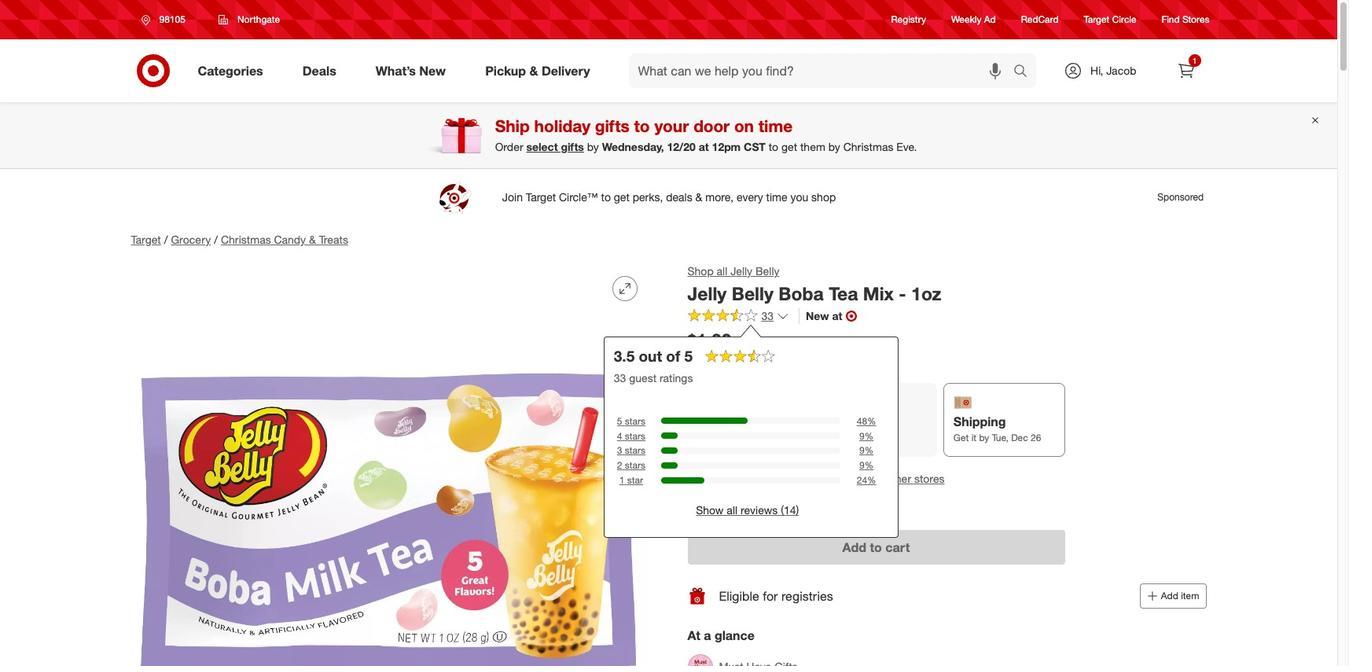 Task type: vqa. For each thing, say whether or not it's contained in the screenshot.
L link
no



Task type: describe. For each thing, give the bounding box(es) containing it.
weekly ad link
[[952, 13, 996, 26]]

% for 2 stars
[[865, 459, 874, 471]]

stock for all
[[726, 494, 757, 510]]

mix
[[863, 282, 894, 304]]

33 for 33
[[762, 309, 774, 322]]

boba
[[779, 282, 824, 304]]

% for 3 stars
[[865, 445, 874, 456]]

1 horizontal spatial by
[[829, 140, 841, 153]]

1 vertical spatial 5
[[617, 415, 622, 427]]

holiday
[[534, 116, 591, 136]]

0 vertical spatial &
[[530, 63, 538, 78]]

2 / from the left
[[214, 233, 218, 246]]

northgate button
[[780, 469, 841, 487]]

1 link
[[1169, 53, 1204, 88]]

at inside ship holiday gifts to your door on time order select gifts by wednesday, 12/20 at 12pm cst to get them by christmas eve.
[[699, 140, 709, 153]]

stars for 2 stars
[[625, 459, 646, 471]]

9 for 3 stars
[[860, 445, 865, 456]]

weekly ad
[[952, 14, 996, 25]]

grocery
[[171, 233, 211, 246]]

24 %
[[857, 474, 877, 486]]

candy
[[274, 233, 306, 246]]

26
[[1031, 432, 1042, 444]]

add for add to cart
[[843, 540, 867, 556]]

1 vertical spatial northgate
[[700, 355, 750, 369]]

add to cart
[[843, 540, 910, 556]]

by inside shipping get it by tue, dec 26
[[979, 432, 990, 444]]

1 for 1
[[1193, 56, 1197, 65]]

add item
[[1161, 590, 1200, 602]]

get
[[782, 140, 798, 153]]

item
[[1181, 590, 1200, 602]]

0 vertical spatial delivery
[[542, 63, 590, 78]]

add to cart button
[[688, 530, 1065, 565]]

order
[[495, 140, 524, 153]]

12pm
[[712, 140, 741, 153]]

wednesday,
[[602, 140, 664, 153]]

all for show all reviews (14)
[[727, 503, 738, 517]]

a
[[704, 628, 711, 644]]

at
[[688, 628, 701, 644]]

pickup & delivery link
[[472, 53, 610, 88]]

target link
[[131, 233, 161, 246]]

5 stars
[[617, 415, 646, 427]]

9 for 4 stars
[[860, 430, 865, 442]]

hi, jacob
[[1091, 64, 1137, 77]]

% for 4 stars
[[865, 430, 874, 442]]

pickup & delivery
[[485, 63, 590, 78]]

at up out of stock at all nearby stores
[[765, 470, 777, 486]]

33 for 33 guest ratings
[[614, 371, 626, 384]]

tea
[[829, 282, 858, 304]]

all for shop all jelly belly jelly belly boba tea mix - 1oz
[[717, 264, 728, 278]]

northgate button
[[208, 6, 290, 34]]

24
[[857, 474, 868, 486]]

of for out of stock at all nearby stores
[[712, 494, 723, 510]]

33 link
[[688, 308, 790, 326]]

tue,
[[992, 432, 1009, 444]]

show all reviews (14) button
[[696, 503, 799, 518]]

0 horizontal spatial gifts
[[561, 140, 584, 153]]

0 horizontal spatial by
[[587, 140, 599, 153]]

0 horizontal spatial &
[[309, 233, 316, 246]]

all left nearby
[[775, 494, 787, 510]]

stars for 4 stars
[[625, 430, 646, 442]]

reviews
[[741, 503, 778, 517]]

check other stores
[[851, 472, 945, 485]]

eligible for registries
[[719, 588, 833, 604]]

pickup for not
[[698, 414, 739, 430]]

target circle
[[1084, 14, 1137, 25]]

out of stock at northgate
[[688, 470, 841, 486]]

% for 5 stars
[[868, 415, 877, 427]]

98105
[[159, 13, 186, 25]]

0 vertical spatial jelly
[[731, 264, 753, 278]]

delivery not available
[[827, 415, 881, 445]]

at down out of stock at northgate
[[760, 494, 771, 510]]

9 % for 3 stars
[[860, 445, 874, 456]]

search button
[[1007, 53, 1045, 91]]

what's new link
[[362, 53, 466, 88]]

2 horizontal spatial northgate
[[780, 470, 841, 486]]

available for pickup
[[716, 432, 752, 444]]

$1.00
[[688, 329, 732, 351]]

get
[[954, 432, 969, 444]]

registries
[[782, 588, 833, 604]]

christmas candy & treats link
[[221, 233, 348, 246]]

on
[[735, 116, 754, 136]]

redcard link
[[1021, 13, 1059, 26]]

show
[[696, 503, 724, 517]]

1 / from the left
[[164, 233, 168, 246]]

What can we help you find? suggestions appear below search field
[[629, 53, 1018, 88]]

advertisement region
[[118, 179, 1219, 216]]

at up ratings
[[688, 355, 697, 369]]

eligible
[[719, 588, 760, 604]]

at a glance
[[688, 628, 755, 644]]

what's new
[[376, 63, 446, 78]]

% for 1 star
[[868, 474, 877, 486]]

ratings
[[660, 371, 693, 384]]

deals
[[303, 63, 336, 78]]

categories link
[[184, 53, 283, 88]]

categories
[[198, 63, 263, 78]]

shop
[[688, 264, 714, 278]]

stock for northgate
[[728, 470, 761, 486]]

0 vertical spatial gifts
[[595, 116, 630, 136]]

search
[[1007, 64, 1045, 80]]



Task type: locate. For each thing, give the bounding box(es) containing it.
time
[[759, 116, 793, 136]]

to inside button
[[870, 540, 882, 556]]

deals link
[[289, 53, 356, 88]]

redcard
[[1021, 14, 1059, 25]]

1 9 % from the top
[[860, 430, 874, 442]]

3 9 from the top
[[860, 459, 865, 471]]

stars down 5 stars
[[625, 430, 646, 442]]

0 horizontal spatial 1
[[620, 474, 625, 486]]

add left the cart
[[843, 540, 867, 556]]

target left grocery link
[[131, 233, 161, 246]]

3 9 % from the top
[[860, 459, 874, 471]]

4 stars
[[617, 430, 646, 442]]

all right shop at right
[[717, 264, 728, 278]]

1 vertical spatial add
[[1161, 590, 1179, 602]]

2 vertical spatial of
[[712, 494, 723, 510]]

pickup inside the pickup not available
[[698, 414, 739, 430]]

other
[[886, 472, 912, 485]]

door
[[694, 116, 730, 136]]

add inside button
[[843, 540, 867, 556]]

available
[[716, 432, 752, 444], [845, 433, 881, 445]]

stores down 24
[[832, 494, 867, 510]]

0 vertical spatial 1
[[1193, 56, 1197, 65]]

not for pickup
[[698, 432, 713, 444]]

new down boba
[[806, 309, 829, 322]]

jelly belly boba tea mix - 1oz, 1 of 4 image
[[131, 263, 650, 666]]

1 vertical spatial out
[[688, 494, 708, 510]]

delivery inside delivery not available
[[827, 415, 875, 431]]

stores
[[915, 472, 945, 485], [832, 494, 867, 510]]

available down 48
[[845, 433, 881, 445]]

2 stars from the top
[[625, 430, 646, 442]]

new at
[[806, 309, 843, 322]]

1oz
[[912, 282, 942, 304]]

jelly right shop at right
[[731, 264, 753, 278]]

delivery
[[542, 63, 590, 78], [827, 415, 875, 431]]

&
[[530, 63, 538, 78], [309, 233, 316, 246]]

0 vertical spatial 33
[[762, 309, 774, 322]]

2 vertical spatial 9 %
[[860, 459, 874, 471]]

ship
[[495, 116, 530, 136]]

0 vertical spatial 9
[[860, 430, 865, 442]]

0 vertical spatial northgate
[[237, 13, 280, 25]]

1 left star
[[620, 474, 625, 486]]

gifts up wednesday,
[[595, 116, 630, 136]]

0 horizontal spatial available
[[716, 432, 752, 444]]

2 out from the top
[[688, 494, 708, 510]]

by right it in the right bottom of the page
[[979, 432, 990, 444]]

1 horizontal spatial add
[[1161, 590, 1179, 602]]

(14)
[[781, 503, 799, 517]]

1 out from the top
[[688, 470, 709, 486]]

48 %
[[857, 415, 877, 427]]

12/20
[[667, 140, 696, 153]]

1 vertical spatial stock
[[726, 494, 757, 510]]

christmas left eve.
[[844, 140, 894, 153]]

0 vertical spatial new
[[419, 63, 446, 78]]

find stores link
[[1162, 13, 1210, 26]]

0 horizontal spatial delivery
[[542, 63, 590, 78]]

%
[[868, 415, 877, 427], [865, 430, 874, 442], [865, 445, 874, 456], [865, 459, 874, 471], [868, 474, 877, 486]]

1 horizontal spatial not
[[827, 433, 842, 445]]

cart
[[886, 540, 910, 556]]

0 horizontal spatial stores
[[832, 494, 867, 510]]

shop all jelly belly jelly belly boba tea mix - 1oz
[[688, 264, 942, 304]]

of
[[666, 347, 681, 365], [713, 470, 725, 486], [712, 494, 723, 510]]

not inside the pickup not available
[[698, 432, 713, 444]]

1 horizontal spatial stores
[[915, 472, 945, 485]]

find
[[1162, 14, 1180, 25]]

by right 'them'
[[829, 140, 841, 153]]

gifts down holiday
[[561, 140, 584, 153]]

1 vertical spatial of
[[713, 470, 725, 486]]

all inside the shop all jelly belly jelly belly boba tea mix - 1oz
[[717, 264, 728, 278]]

dec
[[1012, 432, 1029, 444]]

3 stars from the top
[[625, 445, 646, 456]]

add item button
[[1140, 584, 1207, 609]]

them
[[801, 140, 826, 153]]

target for target / grocery / christmas candy & treats
[[131, 233, 161, 246]]

1 for 1 star
[[620, 474, 625, 486]]

by down holiday
[[587, 140, 599, 153]]

0 horizontal spatial target
[[131, 233, 161, 246]]

not inside delivery not available
[[827, 433, 842, 445]]

1 horizontal spatial &
[[530, 63, 538, 78]]

new
[[419, 63, 446, 78], [806, 309, 829, 322]]

1 horizontal spatial pickup
[[698, 414, 739, 430]]

circle
[[1113, 14, 1137, 25]]

4 stars from the top
[[625, 459, 646, 471]]

0 horizontal spatial 33
[[614, 371, 626, 384]]

cst
[[744, 140, 766, 153]]

add for add item
[[1161, 590, 1179, 602]]

target inside target circle link
[[1084, 14, 1110, 25]]

1 vertical spatial 9 %
[[860, 445, 874, 456]]

for
[[763, 588, 778, 604]]

stores right other
[[915, 472, 945, 485]]

to
[[634, 116, 650, 136], [769, 140, 779, 153], [870, 540, 882, 556]]

3.5
[[614, 347, 635, 365]]

registry
[[892, 14, 926, 25]]

pickup for &
[[485, 63, 526, 78]]

it
[[972, 432, 977, 444]]

northgate inside dropdown button
[[237, 13, 280, 25]]

2 vertical spatial 9
[[860, 459, 865, 471]]

guest
[[629, 371, 657, 384]]

0 horizontal spatial new
[[419, 63, 446, 78]]

what's
[[376, 63, 416, 78]]

all right show
[[727, 503, 738, 517]]

add inside button
[[1161, 590, 1179, 602]]

out for out of stock at all nearby stores
[[688, 494, 708, 510]]

of left reviews
[[712, 494, 723, 510]]

1 vertical spatial stores
[[832, 494, 867, 510]]

belly up the 33 link
[[732, 282, 774, 304]]

available inside the pickup not available
[[716, 432, 752, 444]]

target / grocery / christmas candy & treats
[[131, 233, 348, 246]]

at down tea
[[833, 309, 843, 322]]

0 vertical spatial 5
[[685, 347, 693, 365]]

of for out of stock at northgate
[[713, 470, 725, 486]]

available up out of stock at northgate
[[716, 432, 752, 444]]

stock up the show all reviews (14)
[[728, 470, 761, 486]]

1 9 from the top
[[860, 430, 865, 442]]

1 horizontal spatial new
[[806, 309, 829, 322]]

9 % for 2 stars
[[860, 459, 874, 471]]

1 horizontal spatial /
[[214, 233, 218, 246]]

0 vertical spatial add
[[843, 540, 867, 556]]

1 horizontal spatial christmas
[[844, 140, 894, 153]]

target for target circle
[[1084, 14, 1110, 25]]

ship holiday gifts to your door on time order select gifts by wednesday, 12/20 at 12pm cst to get them by christmas eve.
[[495, 116, 917, 153]]

stock right show
[[726, 494, 757, 510]]

0 horizontal spatial northgate
[[237, 13, 280, 25]]

1 vertical spatial jelly
[[688, 282, 727, 304]]

1 horizontal spatial 1
[[1193, 56, 1197, 65]]

check
[[851, 472, 883, 485]]

out of stock at all nearby stores
[[688, 494, 867, 510]]

1 horizontal spatial to
[[769, 140, 779, 153]]

1 horizontal spatial available
[[845, 433, 881, 445]]

1 horizontal spatial target
[[1084, 14, 1110, 25]]

0 horizontal spatial christmas
[[221, 233, 271, 246]]

delivery up holiday
[[542, 63, 590, 78]]

of up show
[[713, 470, 725, 486]]

9
[[860, 430, 865, 442], [860, 445, 865, 456], [860, 459, 865, 471]]

1 vertical spatial to
[[769, 140, 779, 153]]

shipping
[[954, 414, 1006, 430]]

& left treats
[[309, 233, 316, 246]]

ad
[[985, 14, 996, 25]]

shipping get it by tue, dec 26
[[954, 414, 1042, 444]]

jelly down shop at right
[[688, 282, 727, 304]]

your
[[655, 116, 689, 136]]

not for delivery
[[827, 433, 842, 445]]

christmas left 'candy'
[[221, 233, 271, 246]]

98105 button
[[131, 6, 202, 34]]

show all reviews (14)
[[696, 503, 799, 517]]

new inside what's new link
[[419, 63, 446, 78]]

check other stores button
[[850, 470, 946, 487]]

pickup down at northgate
[[698, 414, 739, 430]]

weekly
[[952, 14, 982, 25]]

1 horizontal spatial 5
[[685, 347, 693, 365]]

pickup up ship on the left of the page
[[485, 63, 526, 78]]

christmas inside ship holiday gifts to your door on time order select gifts by wednesday, 12/20 at 12pm cst to get them by christmas eve.
[[844, 140, 894, 153]]

stars for 3 stars
[[625, 445, 646, 456]]

0 vertical spatial stock
[[728, 470, 761, 486]]

& up ship on the left of the page
[[530, 63, 538, 78]]

not up northgate button
[[827, 433, 842, 445]]

0 horizontal spatial /
[[164, 233, 168, 246]]

0 vertical spatial of
[[666, 347, 681, 365]]

5 up ratings
[[685, 347, 693, 365]]

of up ratings
[[666, 347, 681, 365]]

pickup
[[485, 63, 526, 78], [698, 414, 739, 430]]

add
[[843, 540, 867, 556], [1161, 590, 1179, 602]]

1 vertical spatial pickup
[[698, 414, 739, 430]]

0 horizontal spatial jelly
[[688, 282, 727, 304]]

hi,
[[1091, 64, 1104, 77]]

stars
[[625, 415, 646, 427], [625, 430, 646, 442], [625, 445, 646, 456], [625, 459, 646, 471]]

1 vertical spatial 1
[[620, 474, 625, 486]]

0 vertical spatial christmas
[[844, 140, 894, 153]]

out for out of stock at northgate
[[688, 470, 709, 486]]

target left circle
[[1084, 14, 1110, 25]]

1 horizontal spatial jelly
[[731, 264, 753, 278]]

registry link
[[892, 13, 926, 26]]

0 vertical spatial out
[[688, 470, 709, 486]]

0 horizontal spatial not
[[698, 432, 713, 444]]

stores inside button
[[915, 472, 945, 485]]

stars down 4 stars
[[625, 445, 646, 456]]

0 vertical spatial 9 %
[[860, 430, 874, 442]]

0 horizontal spatial to
[[634, 116, 650, 136]]

1 vertical spatial &
[[309, 233, 316, 246]]

2 stars
[[617, 459, 646, 471]]

1 horizontal spatial delivery
[[827, 415, 875, 431]]

delivery up check
[[827, 415, 875, 431]]

0 vertical spatial to
[[634, 116, 650, 136]]

/ right target link
[[164, 233, 168, 246]]

glance
[[715, 628, 755, 644]]

find stores
[[1162, 14, 1210, 25]]

2 vertical spatial to
[[870, 540, 882, 556]]

out left reviews
[[688, 494, 708, 510]]

northgate down $1.00
[[700, 355, 750, 369]]

3 stars
[[617, 445, 646, 456]]

1 vertical spatial new
[[806, 309, 829, 322]]

stars up 4 stars
[[625, 415, 646, 427]]

0 vertical spatial stores
[[915, 472, 945, 485]]

stars for 5 stars
[[625, 415, 646, 427]]

0 vertical spatial pickup
[[485, 63, 526, 78]]

1 star
[[620, 474, 643, 486]]

star
[[627, 474, 643, 486]]

nearby
[[790, 494, 829, 510]]

to left the cart
[[870, 540, 882, 556]]

2 9 from the top
[[860, 445, 865, 456]]

2 vertical spatial northgate
[[780, 470, 841, 486]]

5 up 4
[[617, 415, 622, 427]]

1 down stores
[[1193, 56, 1197, 65]]

select
[[527, 140, 558, 153]]

at northgate
[[688, 355, 750, 369]]

1 vertical spatial delivery
[[827, 415, 875, 431]]

4
[[617, 430, 622, 442]]

0 horizontal spatial add
[[843, 540, 867, 556]]

1 vertical spatial gifts
[[561, 140, 584, 153]]

2 9 % from the top
[[860, 445, 874, 456]]

to left get
[[769, 140, 779, 153]]

to up wednesday,
[[634, 116, 650, 136]]

out up show
[[688, 470, 709, 486]]

9 % for 4 stars
[[860, 430, 874, 442]]

0 horizontal spatial 5
[[617, 415, 622, 427]]

available inside delivery not available
[[845, 433, 881, 445]]

1 vertical spatial 9
[[860, 445, 865, 456]]

0 horizontal spatial pickup
[[485, 63, 526, 78]]

out
[[688, 470, 709, 486], [688, 494, 708, 510]]

pickup not available
[[698, 414, 752, 444]]

at down door
[[699, 140, 709, 153]]

treats
[[319, 233, 348, 246]]

1 horizontal spatial northgate
[[700, 355, 750, 369]]

stars up star
[[625, 459, 646, 471]]

3.5 out of 5
[[614, 347, 693, 365]]

-
[[899, 282, 907, 304]]

33 down 3.5
[[614, 371, 626, 384]]

33
[[762, 309, 774, 322], [614, 371, 626, 384]]

0 vertical spatial belly
[[756, 264, 780, 278]]

1 vertical spatial target
[[131, 233, 161, 246]]

2 horizontal spatial by
[[979, 432, 990, 444]]

not up out of stock at northgate
[[698, 432, 713, 444]]

1 vertical spatial christmas
[[221, 233, 271, 246]]

1 horizontal spatial gifts
[[595, 116, 630, 136]]

33 guest ratings
[[614, 371, 693, 384]]

stores
[[1183, 14, 1210, 25]]

1 vertical spatial belly
[[732, 282, 774, 304]]

new right what's
[[419, 63, 446, 78]]

1 stars from the top
[[625, 415, 646, 427]]

2
[[617, 459, 622, 471]]

33 down the shop all jelly belly jelly belly boba tea mix - 1oz
[[762, 309, 774, 322]]

belly up boba
[[756, 264, 780, 278]]

1 horizontal spatial 33
[[762, 309, 774, 322]]

all inside button
[[727, 503, 738, 517]]

48
[[857, 415, 868, 427]]

eve.
[[897, 140, 917, 153]]

available for delivery
[[845, 433, 881, 445]]

northgate up nearby
[[780, 470, 841, 486]]

9 for 2 stars
[[860, 459, 865, 471]]

0 vertical spatial target
[[1084, 14, 1110, 25]]

2 horizontal spatial to
[[870, 540, 882, 556]]

northgate up categories link
[[237, 13, 280, 25]]

/ right grocery
[[214, 233, 218, 246]]

christmas
[[844, 140, 894, 153], [221, 233, 271, 246]]

add left item
[[1161, 590, 1179, 602]]

1 vertical spatial 33
[[614, 371, 626, 384]]



